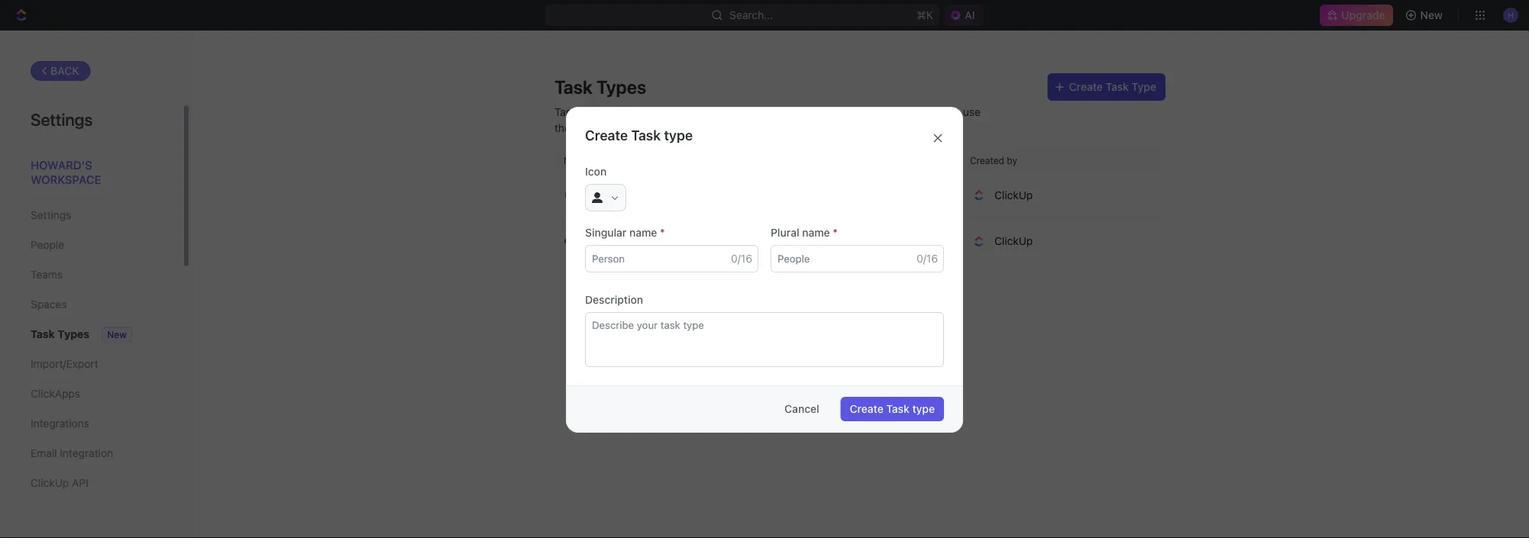 Task type: locate. For each thing, give the bounding box(es) containing it.
1 horizontal spatial name
[[802, 227, 830, 239]]

create left type
[[1069, 81, 1103, 93]]

settings up 'people'
[[31, 209, 71, 222]]

0 vertical spatial task types
[[555, 76, 646, 98]]

can
[[585, 105, 603, 118]]

1 vertical spatial create
[[585, 127, 628, 143]]

1 vertical spatial types
[[58, 328, 90, 341]]

new
[[1421, 9, 1443, 21], [107, 330, 127, 340]]

* up people field
[[833, 227, 838, 239]]

1 vertical spatial clickup
[[995, 235, 1033, 248]]

tasks
[[555, 105, 583, 118], [920, 105, 948, 118]]

2 vertical spatial clickup
[[31, 477, 69, 490]]

for down can
[[583, 121, 596, 134]]

type
[[664, 127, 693, 143], [913, 403, 935, 416]]

milestone
[[588, 235, 637, 248]]

integrations
[[31, 418, 89, 430]]

types inside 'settings' element
[[58, 328, 90, 341]]

0 vertical spatial for
[[648, 105, 662, 118]]

settings up howard's
[[31, 109, 93, 129]]

plural name *
[[771, 227, 838, 239]]

user large image
[[592, 192, 603, 203]]

1 vertical spatial new
[[107, 330, 127, 340]]

0/16 for plural name *
[[917, 253, 938, 265]]

tasks up 'them'
[[555, 105, 583, 118]]

2 horizontal spatial create
[[1069, 81, 1103, 93]]

for
[[648, 105, 662, 118], [583, 121, 596, 134]]

name
[[630, 227, 657, 239], [802, 227, 830, 239]]

1 horizontal spatial *
[[833, 227, 838, 239]]

new right upgrade
[[1421, 9, 1443, 21]]

1 name from the left
[[630, 227, 657, 239]]

teams link
[[31, 262, 152, 288]]

task
[[555, 76, 593, 98], [1106, 81, 1129, 93], [631, 127, 661, 143], [588, 189, 612, 201], [31, 328, 55, 341], [887, 403, 910, 416]]

1 horizontal spatial tasks
[[920, 105, 948, 118]]

Describe your task type text field
[[585, 312, 944, 368]]

search...
[[730, 9, 773, 21]]

integrations link
[[31, 411, 152, 437]]

0 horizontal spatial create task type
[[585, 127, 693, 143]]

* up person field
[[660, 227, 665, 239]]

name right the plural on the right of the page
[[802, 227, 830, 239]]

epics,
[[652, 121, 682, 134]]

new up import/export "link" on the bottom of the page
[[107, 330, 127, 340]]

integration
[[60, 447, 113, 460]]

singular name *
[[585, 227, 665, 239]]

settings
[[31, 109, 93, 129], [31, 209, 71, 222]]

0 vertical spatial types
[[597, 76, 646, 98]]

task types up import/export
[[31, 328, 90, 341]]

1on1s.
[[830, 121, 860, 134]]

0 horizontal spatial 0/16
[[731, 253, 753, 265]]

back
[[50, 65, 79, 77]]

create
[[1069, 81, 1103, 93], [585, 127, 628, 143], [850, 403, 884, 416]]

singular
[[585, 227, 627, 239]]

types up be
[[597, 76, 646, 98]]

1 horizontal spatial new
[[1421, 9, 1443, 21]]

1 horizontal spatial type
[[913, 403, 935, 416]]

import/export
[[31, 358, 98, 371]]

0 horizontal spatial for
[[583, 121, 596, 134]]

2 vertical spatial create
[[850, 403, 884, 416]]

1 * from the left
[[660, 227, 665, 239]]

0 vertical spatial new
[[1421, 9, 1443, 21]]

1 horizontal spatial create task type
[[850, 403, 935, 416]]

0 vertical spatial create task type
[[585, 127, 693, 143]]

* for singular name *
[[660, 227, 665, 239]]

clickup for task
[[995, 189, 1033, 201]]

create inside create task type button
[[1069, 81, 1103, 93]]

0 vertical spatial create
[[1069, 81, 1103, 93]]

1 horizontal spatial for
[[648, 105, 662, 118]]

* for plural name *
[[833, 227, 838, 239]]

task inside 'settings' element
[[31, 328, 55, 341]]

0 horizontal spatial tasks
[[555, 105, 583, 118]]

0 horizontal spatial type
[[664, 127, 693, 143]]

0 horizontal spatial name
[[630, 227, 657, 239]]

1 horizontal spatial create
[[850, 403, 884, 416]]

0 horizontal spatial new
[[107, 330, 127, 340]]

back link
[[31, 61, 91, 81]]

0 horizontal spatial types
[[58, 328, 90, 341]]

types up import/export
[[58, 328, 90, 341]]

(default)
[[614, 190, 651, 201]]

0 vertical spatial settings
[[31, 109, 93, 129]]

1 vertical spatial settings
[[31, 209, 71, 222]]

upgrade
[[1342, 9, 1386, 21]]

0 vertical spatial clickup
[[995, 189, 1033, 201]]

icon
[[585, 165, 607, 178]]

1 horizontal spatial task types
[[555, 76, 646, 98]]

0/16
[[731, 253, 753, 265], [917, 253, 938, 265]]

1 settings from the top
[[31, 109, 93, 129]]

1 0/16 from the left
[[731, 253, 753, 265]]

customers,
[[685, 121, 741, 134]]

for up epics,
[[648, 105, 662, 118]]

plural
[[771, 227, 800, 239]]

things
[[599, 121, 630, 134]]

create task type button
[[841, 397, 944, 422]]

name right singular
[[630, 227, 657, 239]]

by
[[1007, 155, 1018, 166]]

People field
[[771, 245, 944, 273]]

task types
[[555, 76, 646, 98], [31, 328, 90, 341]]

create task type
[[585, 127, 693, 143], [850, 403, 935, 416]]

be
[[606, 105, 619, 118]]

cancel button
[[776, 397, 829, 422]]

clickup
[[995, 189, 1033, 201], [995, 235, 1033, 248], [31, 477, 69, 490]]

task types inside 'settings' element
[[31, 328, 90, 341]]

task types up can
[[555, 76, 646, 98]]

create right cancel
[[850, 403, 884, 416]]

people,
[[744, 121, 781, 134]]

create task type button
[[1048, 73, 1166, 101]]

2 0/16 from the left
[[917, 253, 938, 265]]

0 horizontal spatial *
[[660, 227, 665, 239]]

1 vertical spatial task types
[[31, 328, 90, 341]]

0 horizontal spatial create
[[585, 127, 628, 143]]

create down be
[[585, 127, 628, 143]]

2 * from the left
[[833, 227, 838, 239]]

clickapps
[[31, 388, 80, 400]]

to
[[951, 105, 960, 118]]

0 horizontal spatial task types
[[31, 328, 90, 341]]

tasks left to on the right top of page
[[920, 105, 948, 118]]

*
[[660, 227, 665, 239], [833, 227, 838, 239]]

types
[[597, 76, 646, 98], [58, 328, 90, 341]]

2 name from the left
[[802, 227, 830, 239]]

settings element
[[0, 31, 191, 539]]

type inside create task type button
[[913, 403, 935, 416]]

import/export link
[[31, 351, 152, 377]]

teams
[[31, 269, 63, 281]]

1 vertical spatial type
[[913, 403, 935, 416]]

1 horizontal spatial 0/16
[[917, 253, 938, 265]]

workspace
[[31, 173, 101, 186]]

howard's workspace
[[31, 158, 101, 186]]

1 vertical spatial create task type
[[850, 403, 935, 416]]



Task type: describe. For each thing, give the bounding box(es) containing it.
Person field
[[585, 245, 759, 273]]

use
[[963, 105, 981, 118]]

invoices,
[[784, 121, 827, 134]]

people
[[31, 239, 64, 251]]

howard's
[[31, 158, 92, 172]]

create task type inside create task type button
[[850, 403, 935, 416]]

2 settings from the top
[[31, 209, 71, 222]]

create task type
[[1069, 81, 1157, 93]]

clickup inside 'link'
[[31, 477, 69, 490]]

and
[[857, 105, 875, 118]]

1 tasks from the left
[[555, 105, 583, 118]]

tasks can be used for anything in clickup. customize names and icons of tasks to use them for things like epics, customers, people, invoices, 1on1s.
[[555, 105, 981, 134]]

icons
[[878, 105, 904, 118]]

email
[[31, 447, 57, 460]]

anything
[[665, 105, 707, 118]]

upgrade link
[[1321, 5, 1393, 26]]

cancel
[[785, 403, 820, 416]]

like
[[633, 121, 649, 134]]

new button
[[1399, 3, 1452, 28]]

task (default)
[[588, 189, 651, 201]]

new inside button
[[1421, 9, 1443, 21]]

clickup for milestone
[[995, 235, 1033, 248]]

create inside create task type button
[[850, 403, 884, 416]]

customize
[[766, 105, 818, 118]]

2 tasks from the left
[[920, 105, 948, 118]]

clickup api link
[[31, 471, 152, 497]]

1 horizontal spatial types
[[597, 76, 646, 98]]

created by
[[970, 155, 1018, 166]]

clickup.
[[722, 105, 763, 118]]

email integration
[[31, 447, 113, 460]]

name for plural
[[802, 227, 830, 239]]

people link
[[31, 232, 152, 258]]

name for singular
[[630, 227, 657, 239]]

1 vertical spatial for
[[583, 121, 596, 134]]

used
[[621, 105, 645, 118]]

names
[[821, 105, 854, 118]]

clickapps link
[[31, 381, 152, 407]]

email integration link
[[31, 441, 152, 467]]

spaces
[[31, 298, 67, 311]]

of
[[907, 105, 917, 118]]

name
[[564, 155, 589, 166]]

api
[[72, 477, 88, 490]]

spaces link
[[31, 292, 152, 318]]

0/16 for singular name *
[[731, 253, 753, 265]]

created
[[970, 155, 1005, 166]]

type
[[1132, 81, 1157, 93]]

settings link
[[31, 202, 152, 228]]

in
[[710, 105, 719, 118]]

0 vertical spatial type
[[664, 127, 693, 143]]

clickup api
[[31, 477, 88, 490]]

them
[[555, 121, 580, 134]]

description
[[585, 294, 643, 306]]

⌘k
[[917, 9, 934, 21]]

new inside 'settings' element
[[107, 330, 127, 340]]



Task type: vqa. For each thing, say whether or not it's contained in the screenshot.
title
no



